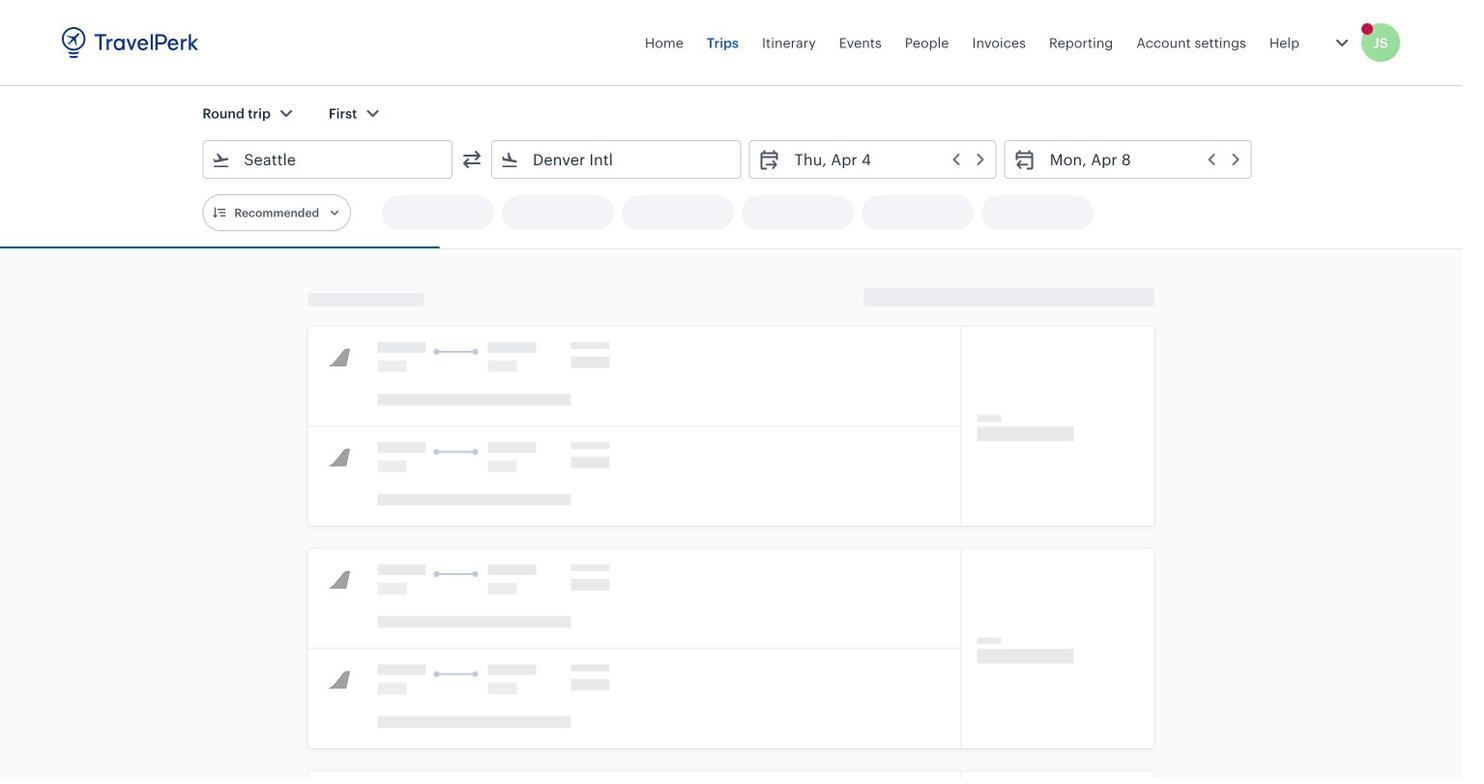 Task type: locate. For each thing, give the bounding box(es) containing it.
Return field
[[1036, 144, 1243, 175]]



Task type: describe. For each thing, give the bounding box(es) containing it.
To search field
[[519, 144, 715, 175]]

From search field
[[230, 144, 426, 175]]

Depart field
[[781, 144, 988, 175]]



Task type: vqa. For each thing, say whether or not it's contained in the screenshot.
Add first traveler search field
no



